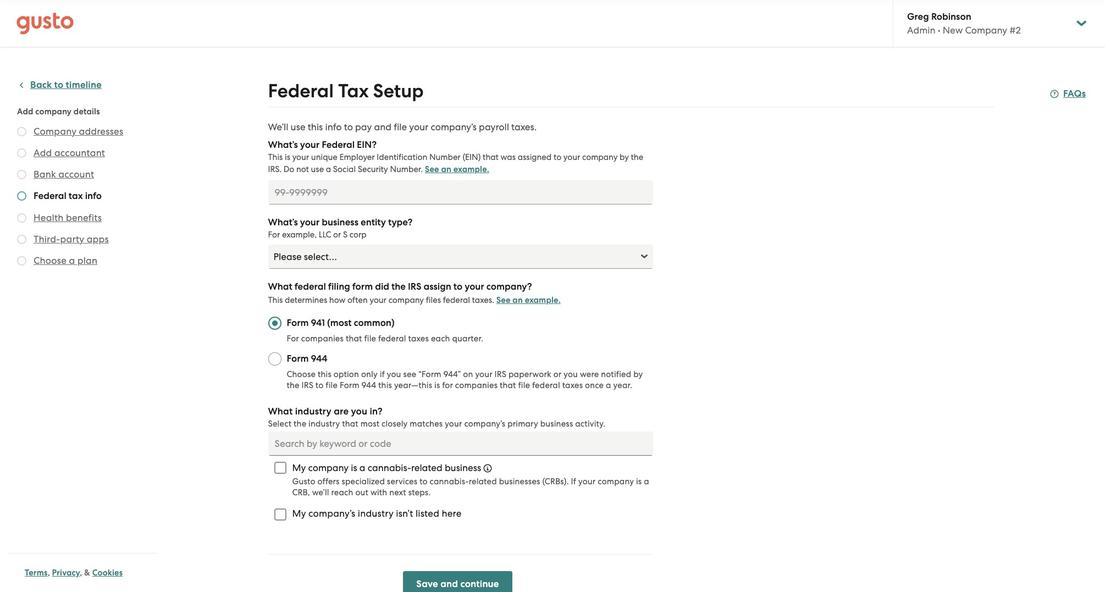 Task type: describe. For each thing, give the bounding box(es) containing it.
example. inside popup button
[[454, 164, 490, 174]]

benefits
[[66, 212, 102, 223]]

tax
[[69, 190, 83, 202]]

your left company?
[[465, 281, 484, 293]]

What industry are you in? field
[[268, 432, 653, 456]]

and inside button
[[441, 579, 458, 590]]

continue
[[461, 579, 499, 590]]

use inside this is your unique employer identification number (ein) that was assigned to your company by the irs. do not use a social security number.
[[311, 164, 324, 174]]

1 vertical spatial irs
[[495, 370, 507, 380]]

0 vertical spatial company's
[[431, 122, 477, 133]]

see an example. button for what federal filing form did the irs assign to your company?
[[497, 294, 561, 307]]

we'll
[[268, 122, 288, 133]]

add for add company details
[[17, 107, 33, 117]]

if
[[380, 370, 385, 380]]

with
[[371, 488, 387, 498]]

social
[[333, 164, 356, 174]]

"form
[[419, 370, 442, 380]]

add accountant
[[34, 147, 105, 158]]

1 horizontal spatial you
[[387, 370, 401, 380]]

did
[[375, 281, 389, 293]]

1 vertical spatial federal
[[322, 139, 355, 151]]

1 horizontal spatial 944
[[362, 381, 376, 391]]

file inside form 941 (most common) for companies that file federal taxes each quarter.
[[364, 334, 376, 344]]

matches
[[410, 419, 443, 429]]

0 horizontal spatial 944
[[311, 353, 328, 365]]

What's your Federal EIN? text field
[[268, 180, 653, 205]]

2 vertical spatial business
[[445, 463, 481, 474]]

tax
[[338, 80, 369, 102]]

once
[[585, 381, 604, 391]]

federal for federal tax setup
[[268, 80, 334, 102]]

corp
[[350, 230, 367, 240]]

choose a plan
[[34, 255, 97, 266]]

file down the paperwork
[[518, 381, 530, 391]]

each
[[431, 334, 450, 344]]

unique
[[311, 152, 338, 162]]

by inside form 944 choose this option only if you see "form 944" on your irs paperwork or you were notified by the irs to file form 944 this year—this is for companies that file federal taxes once a year.
[[634, 370, 643, 380]]

a inside this is your unique employer identification number (ein) that was assigned to your company by the irs. do not use a social security number.
[[326, 164, 331, 174]]

llc
[[319, 230, 331, 240]]

irs inside what federal filing form did the irs assign to your company? this determines how often your company files federal taxes. see an example.
[[408, 281, 422, 293]]

third-
[[34, 234, 60, 245]]

business inside what's your business entity type? for example, llc or s corp
[[322, 217, 359, 228]]

businesses
[[499, 477, 541, 487]]

0 vertical spatial this
[[308, 122, 323, 133]]

form for form 944
[[287, 353, 309, 365]]

add accountant button
[[34, 146, 105, 160]]

example,
[[282, 230, 317, 240]]

companies inside form 944 choose this option only if you see "form 944" on your irs paperwork or you were notified by the irs to file form 944 this year—this is for companies that file federal taxes once a year.
[[455, 381, 498, 391]]

federal for federal tax info
[[34, 190, 66, 202]]

a inside form 944 choose this option only if you see "form 944" on your irs paperwork or you were notified by the irs to file form 944 this year—this is for companies that file federal taxes once a year.
[[606, 381, 612, 391]]

federal tax setup
[[268, 80, 424, 102]]

third-party apps button
[[34, 233, 109, 246]]

my for my company's industry isn't listed here
[[292, 508, 306, 519]]

primary
[[508, 419, 538, 429]]

number.
[[390, 164, 423, 174]]

was
[[501, 152, 516, 162]]

new
[[943, 25, 963, 36]]

to inside "button"
[[54, 79, 63, 91]]

federal inside form 941 (most common) for companies that file federal taxes each quarter.
[[378, 334, 406, 344]]

were
[[580, 370, 599, 380]]

here
[[442, 508, 462, 519]]

security
[[358, 164, 388, 174]]

robinson
[[932, 11, 972, 23]]

check image for health
[[17, 213, 26, 223]]

payroll
[[479, 122, 509, 133]]

filing
[[328, 281, 350, 293]]

health
[[34, 212, 64, 223]]

your up not in the left top of the page
[[292, 152, 309, 162]]

2 vertical spatial industry
[[358, 508, 394, 519]]

company addresses button
[[34, 125, 123, 138]]

s
[[343, 230, 348, 240]]

that inside what industry are you in? select the industry that most closely matches your company's primary business activity.
[[342, 419, 359, 429]]

for inside what's your business entity type? for example, llc or s corp
[[268, 230, 280, 240]]

company inside what federal filing form did the irs assign to your company? this determines how often your company files federal taxes. see an example.
[[389, 295, 424, 305]]

if
[[571, 477, 577, 487]]

gusto offers specialized services to cannabis-related businesses (crbs). if your company is a crb, we'll reach out with next steps.
[[292, 477, 650, 498]]

company?
[[487, 281, 532, 293]]

(most
[[327, 317, 352, 329]]

federal tax info
[[34, 190, 102, 202]]

0 horizontal spatial cannabis-
[[368, 463, 411, 474]]

your inside gusto offers specialized services to cannabis-related businesses (crbs). if your company is a crb, we'll reach out with next steps.
[[579, 477, 596, 487]]

what's for what's your federal ein?
[[268, 139, 298, 151]]

the inside this is your unique employer identification number (ein) that was assigned to your company by the irs. do not use a social security number.
[[631, 152, 644, 162]]

to inside gusto offers specialized services to cannabis-related businesses (crbs). if your company is a crb, we'll reach out with next steps.
[[420, 477, 428, 487]]

2 , from the left
[[80, 568, 82, 578]]

business inside what industry are you in? select the industry that most closely matches your company's primary business activity.
[[541, 419, 573, 429]]

is inside this is your unique employer identification number (ein) that was assigned to your company by the irs. do not use a social security number.
[[285, 152, 290, 162]]

choose a plan button
[[34, 254, 97, 267]]

home image
[[17, 12, 74, 34]]

taxes inside form 944 choose this option only if you see "form 944" on your irs paperwork or you were notified by the irs to file form 944 this year—this is for companies that file federal taxes once a year.
[[563, 381, 583, 391]]

what for what federal filing form did the irs assign to your company?
[[268, 281, 292, 293]]

health benefits
[[34, 212, 102, 223]]

info inside list
[[85, 190, 102, 202]]

(ein)
[[463, 152, 481, 162]]

what's for what's your business entity type? for example, llc or s corp
[[268, 217, 298, 228]]

not
[[296, 164, 309, 174]]

federal tax info list
[[17, 125, 152, 270]]

greg robinson admin • new company #2
[[908, 11, 1021, 36]]

gusto
[[292, 477, 316, 487]]

file down option
[[326, 381, 338, 391]]

taxes. inside what federal filing form did the irs assign to your company? this determines how often your company files federal taxes. see an example.
[[472, 295, 495, 305]]

entity
[[361, 217, 386, 228]]

closely
[[382, 419, 408, 429]]

by inside this is your unique employer identification number (ein) that was assigned to your company by the irs. do not use a social security number.
[[620, 152, 629, 162]]

example. inside what federal filing form did the irs assign to your company? this determines how often your company files federal taxes. see an example.
[[525, 295, 561, 305]]

to inside this is your unique employer identification number (ein) that was assigned to your company by the irs. do not use a social security number.
[[554, 152, 562, 162]]

listed
[[416, 508, 440, 519]]

bank account button
[[34, 168, 94, 181]]

number
[[430, 152, 461, 162]]

this inside this is your unique employer identification number (ein) that was assigned to your company by the irs. do not use a social security number.
[[268, 152, 283, 162]]

or inside form 944 choose this option only if you see "form 944" on your irs paperwork or you were notified by the irs to file form 944 this year—this is for companies that file federal taxes once a year.
[[554, 370, 562, 380]]

choose inside form 944 choose this option only if you see "form 944" on your irs paperwork or you were notified by the irs to file form 944 this year—this is for companies that file federal taxes once a year.
[[287, 370, 316, 380]]

an inside what federal filing form did the irs assign to your company? this determines how often your company files federal taxes. see an example.
[[513, 295, 523, 305]]

reach
[[331, 488, 353, 498]]

your inside what industry are you in? select the industry that most closely matches your company's primary business activity.
[[445, 419, 462, 429]]

check image for company
[[17, 127, 26, 136]]

my company's industry isn't listed here
[[292, 508, 462, 519]]

back to timeline
[[30, 79, 102, 91]]

0 horizontal spatial and
[[374, 122, 392, 133]]

only
[[361, 370, 378, 380]]

check image for third-
[[17, 235, 26, 244]]

0 horizontal spatial irs
[[302, 381, 314, 391]]

addresses
[[79, 126, 123, 137]]

941
[[311, 317, 325, 329]]

we'll use this info to pay and file your company's payroll taxes.
[[268, 122, 537, 133]]

what's your business entity type? for example, llc or s corp
[[268, 217, 413, 240]]

notified
[[601, 370, 632, 380]]

cookies
[[92, 568, 123, 578]]

0 vertical spatial related
[[411, 463, 443, 474]]

health benefits button
[[34, 211, 102, 224]]

2 vertical spatial this
[[379, 381, 392, 391]]

for inside form 941 (most common) for companies that file federal taxes each quarter.
[[287, 334, 299, 344]]

see inside what federal filing form did the irs assign to your company? this determines how often your company files federal taxes. see an example.
[[497, 295, 511, 305]]

to inside form 944 choose this option only if you see "form 944" on your irs paperwork or you were notified by the irs to file form 944 this year—this is for companies that file federal taxes once a year.
[[316, 381, 324, 391]]

details
[[74, 107, 100, 117]]

&
[[84, 568, 90, 578]]

944"
[[444, 370, 461, 380]]

that inside form 944 choose this option only if you see "form 944" on your irs paperwork or you were notified by the irs to file form 944 this year—this is for companies that file federal taxes once a year.
[[500, 381, 516, 391]]

a inside gusto offers specialized services to cannabis-related businesses (crbs). if your company is a crb, we'll reach out with next steps.
[[644, 477, 650, 487]]

the inside what federal filing form did the irs assign to your company? this determines how often your company files federal taxes. see an example.
[[392, 281, 406, 293]]

that inside this is your unique employer identification number (ein) that was assigned to your company by the irs. do not use a social security number.
[[483, 152, 499, 162]]

check image for choose
[[17, 256, 26, 266]]

0 vertical spatial info
[[325, 122, 342, 133]]

cookies button
[[92, 567, 123, 580]]

your down did
[[370, 295, 387, 305]]

assign
[[424, 281, 452, 293]]

companies inside form 941 (most common) for companies that file federal taxes each quarter.
[[301, 334, 344, 344]]

save and continue
[[417, 579, 499, 590]]

or inside what's your business entity type? for example, llc or s corp
[[333, 230, 341, 240]]

greg
[[908, 11, 930, 23]]

0 vertical spatial industry
[[295, 406, 332, 418]]

the inside what industry are you in? select the industry that most closely matches your company's primary business activity.
[[294, 419, 307, 429]]

save
[[417, 579, 438, 590]]

•
[[938, 25, 941, 36]]

2 horizontal spatial you
[[564, 370, 578, 380]]

1 horizontal spatial taxes.
[[512, 122, 537, 133]]

federal right files
[[443, 295, 470, 305]]

my company is a cannabis-related business
[[292, 463, 481, 474]]

company inside greg robinson admin • new company #2
[[966, 25, 1008, 36]]



Task type: locate. For each thing, give the bounding box(es) containing it.
that down are
[[342, 419, 359, 429]]

1 check image from the top
[[17, 170, 26, 179]]

0 horizontal spatial info
[[85, 190, 102, 202]]

for
[[268, 230, 280, 240], [287, 334, 299, 344]]

check image left "bank"
[[17, 170, 26, 179]]

your right assigned
[[564, 152, 581, 162]]

this
[[308, 122, 323, 133], [318, 370, 332, 380], [379, 381, 392, 391]]

1 vertical spatial this
[[268, 295, 283, 305]]

1 vertical spatial add
[[34, 147, 52, 158]]

related
[[411, 463, 443, 474], [469, 477, 497, 487]]

this up what's your federal ein?
[[308, 122, 323, 133]]

3 check image from the top
[[17, 235, 26, 244]]

plan
[[77, 255, 97, 266]]

check image for bank
[[17, 170, 26, 179]]

1 horizontal spatial by
[[634, 370, 643, 380]]

0 horizontal spatial related
[[411, 463, 443, 474]]

privacy link
[[52, 568, 80, 578]]

944 down only
[[362, 381, 376, 391]]

0 horizontal spatial see an example. button
[[425, 163, 490, 176]]

federal up we'll at the left top of page
[[268, 80, 334, 102]]

assigned
[[518, 152, 552, 162]]

0 vertical spatial an
[[441, 164, 452, 174]]

your
[[409, 122, 429, 133], [300, 139, 320, 151], [292, 152, 309, 162], [564, 152, 581, 162], [300, 217, 320, 228], [465, 281, 484, 293], [370, 295, 387, 305], [476, 370, 493, 380], [445, 419, 462, 429], [579, 477, 596, 487]]

2 vertical spatial federal
[[34, 190, 66, 202]]

account
[[58, 169, 94, 180]]

2 what's from the top
[[268, 217, 298, 228]]

are
[[334, 406, 349, 418]]

1 horizontal spatial info
[[325, 122, 342, 133]]

federal
[[268, 80, 334, 102], [322, 139, 355, 151], [34, 190, 66, 202]]

add inside add accountant button
[[34, 147, 52, 158]]

company
[[35, 107, 72, 117], [583, 152, 618, 162], [389, 295, 424, 305], [308, 463, 349, 474], [598, 477, 634, 487]]

company's down reach
[[309, 508, 356, 519]]

accountant
[[54, 147, 105, 158]]

what for what industry are you in?
[[268, 406, 293, 418]]

1 vertical spatial see
[[497, 295, 511, 305]]

#2
[[1010, 25, 1021, 36]]

use right we'll at the left top of page
[[291, 122, 306, 133]]

0 vertical spatial what
[[268, 281, 292, 293]]

0 horizontal spatial add
[[17, 107, 33, 117]]

form inside form 941 (most common) for companies that file federal taxes each quarter.
[[287, 317, 309, 329]]

0 vertical spatial see an example. button
[[425, 163, 490, 176]]

bank account
[[34, 169, 94, 180]]

info right tax
[[85, 190, 102, 202]]

1 horizontal spatial ,
[[80, 568, 82, 578]]

0 vertical spatial example.
[[454, 164, 490, 174]]

your up unique
[[300, 139, 320, 151]]

2 horizontal spatial business
[[541, 419, 573, 429]]

is inside gusto offers specialized services to cannabis-related businesses (crbs). if your company is a crb, we'll reach out with next steps.
[[636, 477, 642, 487]]

we'll
[[312, 488, 329, 498]]

and right the save
[[441, 579, 458, 590]]

, left the & in the bottom of the page
[[80, 568, 82, 578]]

0 vertical spatial use
[[291, 122, 306, 133]]

federal inside form 944 choose this option only if you see "form 944" on your irs paperwork or you were notified by the irs to file form 944 this year—this is for companies that file federal taxes once a year.
[[533, 381, 560, 391]]

business
[[322, 217, 359, 228], [541, 419, 573, 429], [445, 463, 481, 474]]

what's down we'll at the left top of page
[[268, 139, 298, 151]]

isn't
[[396, 508, 413, 519]]

party
[[60, 234, 84, 245]]

for
[[442, 381, 453, 391]]

do
[[284, 164, 294, 174]]

my down crb,
[[292, 508, 306, 519]]

industry left are
[[295, 406, 332, 418]]

third-party apps
[[34, 234, 109, 245]]

1 horizontal spatial related
[[469, 477, 497, 487]]

1 vertical spatial use
[[311, 164, 324, 174]]

out
[[356, 488, 369, 498]]

industry down with
[[358, 508, 394, 519]]

see an example.
[[425, 164, 490, 174]]

1 vertical spatial choose
[[287, 370, 316, 380]]

check image left federal tax info
[[17, 191, 26, 201]]

choose inside button
[[34, 255, 67, 266]]

1 what's from the top
[[268, 139, 298, 151]]

company inside gusto offers specialized services to cannabis-related businesses (crbs). if your company is a crb, we'll reach out with next steps.
[[598, 477, 634, 487]]

3 check image from the top
[[17, 213, 26, 223]]

company inside button
[[34, 126, 77, 137]]

or right the paperwork
[[554, 370, 562, 380]]

paperwork
[[509, 370, 552, 380]]

0 horizontal spatial choose
[[34, 255, 67, 266]]

form for form 941 (most common)
[[287, 317, 309, 329]]

taxes down were
[[563, 381, 583, 391]]

offers
[[318, 477, 340, 487]]

federal
[[295, 281, 326, 293], [443, 295, 470, 305], [378, 334, 406, 344], [533, 381, 560, 391]]

1 , from the left
[[48, 568, 50, 578]]

example.
[[454, 164, 490, 174], [525, 295, 561, 305]]

federal up unique
[[322, 139, 355, 151]]

that down the paperwork
[[500, 381, 516, 391]]

2 check image from the top
[[17, 149, 26, 158]]

None radio
[[268, 317, 281, 330]]

related up steps.
[[411, 463, 443, 474]]

944
[[311, 353, 328, 365], [362, 381, 376, 391]]

use down unique
[[311, 164, 324, 174]]

0 vertical spatial check image
[[17, 170, 26, 179]]

an
[[441, 164, 452, 174], [513, 295, 523, 305]]

add for add accountant
[[34, 147, 52, 158]]

that down (most
[[346, 334, 362, 344]]

terms
[[25, 568, 48, 578]]

see inside popup button
[[425, 164, 439, 174]]

cannabis- up steps.
[[430, 477, 469, 487]]

0 vertical spatial what's
[[268, 139, 298, 151]]

0 horizontal spatial see
[[425, 164, 439, 174]]

None checkbox
[[268, 456, 292, 480]]

example. down (ein)
[[454, 164, 490, 174]]

1 check image from the top
[[17, 127, 26, 136]]

0 vertical spatial federal
[[268, 80, 334, 102]]

0 vertical spatial taxes.
[[512, 122, 537, 133]]

1 vertical spatial business
[[541, 419, 573, 429]]

what up the determines
[[268, 281, 292, 293]]

choose down third-
[[34, 255, 67, 266]]

pay
[[355, 122, 372, 133]]

taxes inside form 941 (most common) for companies that file federal taxes each quarter.
[[408, 334, 429, 344]]

2 check image from the top
[[17, 191, 26, 201]]

companies down 941
[[301, 334, 344, 344]]

check image left "health"
[[17, 213, 26, 223]]

is inside form 944 choose this option only if you see "form 944" on your irs paperwork or you were notified by the irs to file form 944 this year—this is for companies that file federal taxes once a year.
[[435, 381, 440, 391]]

form 941 (most common) for companies that file federal taxes each quarter.
[[287, 317, 484, 344]]

info up what's your federal ein?
[[325, 122, 342, 133]]

0 vertical spatial add
[[17, 107, 33, 117]]

companies down on
[[455, 381, 498, 391]]

0 vertical spatial for
[[268, 230, 280, 240]]

that
[[483, 152, 499, 162], [346, 334, 362, 344], [500, 381, 516, 391], [342, 419, 359, 429]]

My company's industry isn't listed here checkbox
[[268, 503, 292, 527]]

company down add company details
[[34, 126, 77, 137]]

2 vertical spatial check image
[[17, 213, 26, 223]]

quarter.
[[452, 334, 484, 344]]

1 vertical spatial company
[[34, 126, 77, 137]]

see an example. button down company?
[[497, 294, 561, 307]]

1 my from the top
[[292, 463, 306, 474]]

1 vertical spatial 944
[[362, 381, 376, 391]]

0 vertical spatial see
[[425, 164, 439, 174]]

check image left add accountant button
[[17, 149, 26, 158]]

what's up example,
[[268, 217, 298, 228]]

you left were
[[564, 370, 578, 380]]

or
[[333, 230, 341, 240], [554, 370, 562, 380]]

company's up what industry are you in? "field"
[[465, 419, 506, 429]]

your up what industry are you in? "field"
[[445, 419, 462, 429]]

a inside button
[[69, 255, 75, 266]]

1 vertical spatial taxes.
[[472, 295, 495, 305]]

0 horizontal spatial ,
[[48, 568, 50, 578]]

0 horizontal spatial or
[[333, 230, 341, 240]]

for left example,
[[268, 230, 280, 240]]

0 horizontal spatial company
[[34, 126, 77, 137]]

2 vertical spatial irs
[[302, 381, 314, 391]]

form 944 choose this option only if you see "form 944" on your irs paperwork or you were notified by the irs to file form 944 this year—this is for companies that file federal taxes once a year.
[[287, 353, 643, 391]]

(crbs).
[[543, 477, 569, 487]]

what industry are you in? select the industry that most closely matches your company's primary business activity.
[[268, 406, 606, 429]]

see an example. button down number
[[425, 163, 490, 176]]

business left activity.
[[541, 419, 573, 429]]

1 vertical spatial example.
[[525, 295, 561, 305]]

None radio
[[268, 353, 281, 366]]

1 horizontal spatial taxes
[[563, 381, 583, 391]]

taxes. down company?
[[472, 295, 495, 305]]

the
[[631, 152, 644, 162], [392, 281, 406, 293], [287, 381, 300, 391], [294, 419, 307, 429]]

company's inside what industry are you in? select the industry that most closely matches your company's primary business activity.
[[465, 419, 506, 429]]

often
[[348, 295, 368, 305]]

this
[[268, 152, 283, 162], [268, 295, 283, 305]]

check image down add company details
[[17, 127, 26, 136]]

see down number
[[425, 164, 439, 174]]

1 vertical spatial an
[[513, 295, 523, 305]]

you up 'most'
[[351, 406, 368, 418]]

1 vertical spatial what
[[268, 406, 293, 418]]

1 vertical spatial see an example. button
[[497, 294, 561, 307]]

1 horizontal spatial use
[[311, 164, 324, 174]]

your inside what's your business entity type? for example, llc or s corp
[[300, 217, 320, 228]]

0 horizontal spatial use
[[291, 122, 306, 133]]

taxes.
[[512, 122, 537, 133], [472, 295, 495, 305]]

1 vertical spatial industry
[[309, 419, 340, 429]]

0 horizontal spatial by
[[620, 152, 629, 162]]

use
[[291, 122, 306, 133], [311, 164, 324, 174]]

1 horizontal spatial companies
[[455, 381, 498, 391]]

0 vertical spatial or
[[333, 230, 341, 240]]

, left privacy
[[48, 568, 50, 578]]

944 down 941
[[311, 353, 328, 365]]

company left the #2
[[966, 25, 1008, 36]]

this left the determines
[[268, 295, 283, 305]]

1 horizontal spatial business
[[445, 463, 481, 474]]

1 horizontal spatial an
[[513, 295, 523, 305]]

an down number
[[441, 164, 452, 174]]

0 vertical spatial irs
[[408, 281, 422, 293]]

next
[[390, 488, 406, 498]]

1 vertical spatial companies
[[455, 381, 498, 391]]

1 horizontal spatial cannabis-
[[430, 477, 469, 487]]

your inside form 944 choose this option only if you see "form 944" on your irs paperwork or you were notified by the irs to file form 944 this year—this is for companies that file federal taxes once a year.
[[476, 370, 493, 380]]

check image
[[17, 127, 26, 136], [17, 149, 26, 158], [17, 235, 26, 244], [17, 256, 26, 266]]

your right if
[[579, 477, 596, 487]]

file up identification
[[394, 122, 407, 133]]

1 horizontal spatial for
[[287, 334, 299, 344]]

0 vertical spatial cannabis-
[[368, 463, 411, 474]]

0 vertical spatial my
[[292, 463, 306, 474]]

most
[[361, 419, 380, 429]]

services
[[387, 477, 418, 487]]

federal down common)
[[378, 334, 406, 344]]

1 vertical spatial company's
[[465, 419, 506, 429]]

check image
[[17, 170, 26, 179], [17, 191, 26, 201], [17, 213, 26, 223]]

what's
[[268, 139, 298, 151], [268, 217, 298, 228]]

2 what from the top
[[268, 406, 293, 418]]

this up irs.
[[268, 152, 283, 162]]

identification
[[377, 152, 428, 162]]

what inside what federal filing form did the irs assign to your company? this determines how often your company files federal taxes. see an example.
[[268, 281, 292, 293]]

setup
[[373, 80, 424, 102]]

0 vertical spatial taxes
[[408, 334, 429, 344]]

0 horizontal spatial example.
[[454, 164, 490, 174]]

that left was
[[483, 152, 499, 162]]

add down 'back'
[[17, 107, 33, 117]]

1 vertical spatial info
[[85, 190, 102, 202]]

and
[[374, 122, 392, 133], [441, 579, 458, 590]]

taxes. right payroll at the left top
[[512, 122, 537, 133]]

this left option
[[318, 370, 332, 380]]

this inside what federal filing form did the irs assign to your company? this determines how often your company files federal taxes. see an example.
[[268, 295, 283, 305]]

1 vertical spatial by
[[634, 370, 643, 380]]

1 vertical spatial for
[[287, 334, 299, 344]]

1 horizontal spatial irs
[[408, 281, 422, 293]]

federal up the determines
[[295, 281, 326, 293]]

your right on
[[476, 370, 493, 380]]

add up "bank"
[[34, 147, 52, 158]]

business up gusto offers specialized services to cannabis-related businesses (crbs). if your company is a crb, we'll reach out with next steps.
[[445, 463, 481, 474]]

0 vertical spatial business
[[322, 217, 359, 228]]

ein?
[[357, 139, 377, 151]]

1 horizontal spatial add
[[34, 147, 52, 158]]

2 vertical spatial form
[[340, 381, 360, 391]]

2 this from the top
[[268, 295, 283, 305]]

1 horizontal spatial company
[[966, 25, 1008, 36]]

common)
[[354, 317, 395, 329]]

see an example. button for what's your federal ein?
[[425, 163, 490, 176]]

an down company?
[[513, 295, 523, 305]]

your up identification
[[409, 122, 429, 133]]

cannabis- inside gusto offers specialized services to cannabis-related businesses (crbs). if your company is a crb, we'll reach out with next steps.
[[430, 477, 469, 487]]

and right pay at the left
[[374, 122, 392, 133]]

taxes left each
[[408, 334, 429, 344]]

what's inside what's your business entity type? for example, llc or s corp
[[268, 217, 298, 228]]

1 vertical spatial my
[[292, 508, 306, 519]]

related left the businesses
[[469, 477, 497, 487]]

1 what from the top
[[268, 281, 292, 293]]

0 vertical spatial form
[[287, 317, 309, 329]]

what up select
[[268, 406, 293, 418]]

see
[[425, 164, 439, 174], [497, 295, 511, 305]]

federal inside federal tax info list
[[34, 190, 66, 202]]

what inside what industry are you in? select the industry that most closely matches your company's primary business activity.
[[268, 406, 293, 418]]

this down 'if'
[[379, 381, 392, 391]]

you right 'if'
[[387, 370, 401, 380]]

the inside form 944 choose this option only if you see "form 944" on your irs paperwork or you were notified by the irs to file form 944 this year—this is for companies that file federal taxes once a year.
[[287, 381, 300, 391]]

1 vertical spatial taxes
[[563, 381, 583, 391]]

file down common)
[[364, 334, 376, 344]]

for down the determines
[[287, 334, 299, 344]]

irs.
[[268, 164, 282, 174]]

check image left third-
[[17, 235, 26, 244]]

0 horizontal spatial an
[[441, 164, 452, 174]]

choose left option
[[287, 370, 316, 380]]

to inside what federal filing form did the irs assign to your company? this determines how often your company files federal taxes. see an example.
[[454, 281, 463, 293]]

you inside what industry are you in? select the industry that most closely matches your company's primary business activity.
[[351, 406, 368, 418]]

back
[[30, 79, 52, 91]]

files
[[426, 295, 441, 305]]

company's up number
[[431, 122, 477, 133]]

2 vertical spatial company's
[[309, 508, 356, 519]]

federal down the paperwork
[[533, 381, 560, 391]]

1 horizontal spatial and
[[441, 579, 458, 590]]

0 horizontal spatial for
[[268, 230, 280, 240]]

steps.
[[409, 488, 431, 498]]

1 vertical spatial or
[[554, 370, 562, 380]]

back to timeline button
[[17, 79, 102, 92]]

1 vertical spatial related
[[469, 477, 497, 487]]

related inside gusto offers specialized services to cannabis-related businesses (crbs). if your company is a crb, we'll reach out with next steps.
[[469, 477, 497, 487]]

that inside form 941 (most common) for companies that file federal taxes each quarter.
[[346, 334, 362, 344]]

example. down company?
[[525, 295, 561, 305]]

employer
[[340, 152, 375, 162]]

cannabis- up services
[[368, 463, 411, 474]]

2 my from the top
[[292, 508, 306, 519]]

0 horizontal spatial you
[[351, 406, 368, 418]]

1 this from the top
[[268, 152, 283, 162]]

0 vertical spatial choose
[[34, 255, 67, 266]]

0 vertical spatial and
[[374, 122, 392, 133]]

specialized
[[342, 477, 385, 487]]

or left s
[[333, 230, 341, 240]]

4 check image from the top
[[17, 256, 26, 266]]

0 horizontal spatial taxes.
[[472, 295, 495, 305]]

business up s
[[322, 217, 359, 228]]

company addresses
[[34, 126, 123, 137]]

industry down are
[[309, 419, 340, 429]]

federal up "health"
[[34, 190, 66, 202]]

form
[[287, 317, 309, 329], [287, 353, 309, 365], [340, 381, 360, 391]]

1 vertical spatial this
[[318, 370, 332, 380]]

my for my company is a cannabis-related business
[[292, 463, 306, 474]]

your up example,
[[300, 217, 320, 228]]

company
[[966, 25, 1008, 36], [34, 126, 77, 137]]

type?
[[388, 217, 413, 228]]

0 vertical spatial by
[[620, 152, 629, 162]]

terms link
[[25, 568, 48, 578]]

company inside this is your unique employer identification number (ein) that was assigned to your company by the irs. do not use a social security number.
[[583, 152, 618, 162]]

0 vertical spatial company
[[966, 25, 1008, 36]]

bank
[[34, 169, 56, 180]]

check image for add
[[17, 149, 26, 158]]

year.
[[614, 381, 633, 391]]

0 horizontal spatial companies
[[301, 334, 344, 344]]

in?
[[370, 406, 383, 418]]

0 horizontal spatial taxes
[[408, 334, 429, 344]]

terms , privacy , & cookies
[[25, 568, 123, 578]]

to
[[54, 79, 63, 91], [344, 122, 353, 133], [554, 152, 562, 162], [454, 281, 463, 293], [316, 381, 324, 391], [420, 477, 428, 487]]

see
[[403, 370, 417, 380]]

see down company?
[[497, 295, 511, 305]]

cannabis-
[[368, 463, 411, 474], [430, 477, 469, 487]]

1 horizontal spatial see
[[497, 295, 511, 305]]

admin
[[908, 25, 936, 36]]

check image left choose a plan button
[[17, 256, 26, 266]]

my up gusto
[[292, 463, 306, 474]]



Task type: vqa. For each thing, say whether or not it's contained in the screenshot.
the rightmost Company
yes



